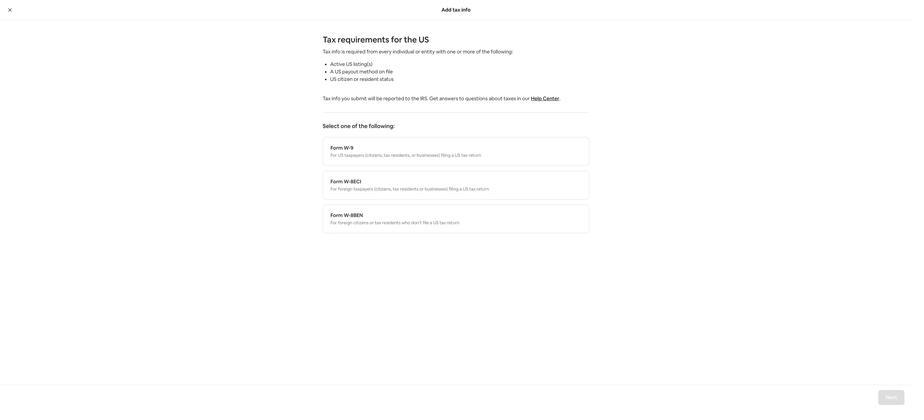 Task type: describe. For each thing, give the bounding box(es) containing it.
info for tax info you submit will be reported to the irs. get answers to questions about taxes in our help center .
[[332, 95, 340, 102]]

taxpayers for form w-8eci
[[353, 186, 373, 192]]

don't
[[411, 220, 422, 226]]

form for form w-9
[[331, 145, 343, 151]]

0 horizontal spatial one
[[341, 122, 351, 130]]

answers
[[439, 95, 458, 102]]

the right for
[[404, 34, 417, 45]]

return for 8ben
[[447, 220, 459, 226]]

will
[[368, 95, 375, 102]]

requirements
[[338, 34, 389, 45]]

the left the irs.
[[411, 95, 419, 102]]

return for 9
[[469, 152, 481, 158]]

a for form w-8ben
[[430, 220, 432, 226]]

residents for form w-8eci
[[400, 186, 419, 192]]

w- for 9
[[344, 145, 351, 151]]

tax requirements for the us
[[323, 34, 429, 45]]

0 vertical spatial one
[[447, 48, 456, 55]]

for for form w-8eci
[[331, 186, 337, 192]]

0 vertical spatial info
[[461, 6, 471, 13]]

for for form w-9
[[331, 152, 337, 158]]

you
[[342, 95, 350, 102]]

businesses) for form w-9
[[417, 152, 440, 158]]

us inside form w-8eci for foreign taxpayers (citizens, tax residents or businesses) filing a us tax return
[[463, 186, 468, 192]]

1 vertical spatial of
[[352, 122, 357, 130]]

more
[[463, 48, 475, 55]]

the down submit
[[359, 122, 368, 130]]

reported
[[383, 95, 404, 102]]

form for form w-8ben
[[331, 212, 343, 219]]

a for form w-8eci
[[460, 186, 462, 192]]

foreign for 8eci
[[338, 186, 352, 192]]

taxes
[[504, 95, 516, 102]]

w- for 8ben
[[344, 212, 351, 219]]

select one of the following:
[[323, 122, 395, 130]]

or inside form w-9 for us taxpayers (citizens, tax residents, or businesses) filing a us tax return
[[412, 152, 416, 158]]

citizen
[[338, 76, 353, 82]]

2 to from the left
[[459, 95, 464, 102]]

who
[[402, 220, 410, 226]]

form w-8eci for foreign taxpayers (citizens, tax residents or businesses) filing a us tax return
[[331, 178, 489, 192]]

help
[[531, 95, 542, 102]]

help center link
[[531, 95, 559, 102]]

tax for tax info is required from every individual or entity with one or more of the following:
[[323, 48, 331, 55]]

1 vertical spatial following:
[[369, 122, 395, 130]]

businesses) for form w-8eci
[[425, 186, 448, 192]]

the right more
[[482, 48, 490, 55]]

our
[[522, 95, 530, 102]]

1 horizontal spatial following:
[[491, 48, 513, 55]]

submit
[[351, 95, 367, 102]]

3 tax from the top
[[323, 95, 331, 102]]



Task type: vqa. For each thing, say whether or not it's contained in the screenshot.
'ABOUT'
yes



Task type: locate. For each thing, give the bounding box(es) containing it.
residents,
[[391, 152, 411, 158]]

info
[[461, 6, 471, 13], [332, 48, 340, 55], [332, 95, 340, 102]]

form w-9 for us taxpayers (citizens, tax residents, or businesses) filing a us tax return
[[331, 145, 481, 158]]

2 w- from the top
[[344, 178, 351, 185]]

foreign inside form w-8eci for foreign taxpayers (citizens, tax residents or businesses) filing a us tax return
[[338, 186, 352, 192]]

a for form w-9
[[452, 152, 454, 158]]

tax for tax requirements for the us
[[323, 34, 336, 45]]

tab list
[[295, 77, 508, 93]]

is
[[342, 48, 345, 55]]

2 vertical spatial for
[[331, 220, 337, 226]]

(citizens, inside form w-9 for us taxpayers (citizens, tax residents, or businesses) filing a us tax return
[[365, 152, 383, 158]]

foreign
[[338, 186, 352, 192], [338, 220, 352, 226]]

9
[[350, 145, 353, 151]]

(citizens, for 9
[[365, 152, 383, 158]]

a
[[330, 68, 334, 75]]

file inside the form w-8ben for foreign citizens or tax residents who don't file a us tax return
[[423, 220, 429, 226]]

us
[[419, 34, 429, 45], [346, 61, 352, 67], [335, 68, 341, 75], [330, 76, 336, 82], [338, 152, 343, 158], [455, 152, 460, 158], [463, 186, 468, 192], [433, 220, 439, 226]]

1 for from the top
[[331, 152, 337, 158]]

form w-8ben for foreign citizens or tax residents who don't file a us tax return
[[331, 212, 459, 226]]

1 vertical spatial one
[[341, 122, 351, 130]]

1 vertical spatial return
[[477, 186, 489, 192]]

0 vertical spatial file
[[386, 68, 393, 75]]

1 to from the left
[[405, 95, 410, 102]]

required
[[346, 48, 365, 55]]

3 form from the top
[[331, 212, 343, 219]]

to right answers
[[459, 95, 464, 102]]

info right add
[[461, 6, 471, 13]]

resident
[[360, 76, 379, 82]]

8ben
[[350, 212, 363, 219]]

residents for form w-8ben
[[382, 220, 401, 226]]

taxpayers for form w-9
[[344, 152, 364, 158]]

form inside form w-9 for us taxpayers (citizens, tax residents, or businesses) filing a us tax return
[[331, 145, 343, 151]]

a inside form w-8eci for foreign taxpayers (citizens, tax residents or businesses) filing a us tax return
[[460, 186, 462, 192]]

or inside the form w-8ben for foreign citizens or tax residents who don't file a us tax return
[[370, 220, 374, 226]]

next
[[886, 394, 897, 401]]

be
[[376, 95, 382, 102]]

foreign down '8ben'
[[338, 220, 352, 226]]

select
[[323, 122, 339, 130]]

3 w- from the top
[[344, 212, 351, 219]]

form left "9"
[[331, 145, 343, 151]]

taxpayers
[[344, 152, 364, 158], [353, 186, 373, 192]]

1 vertical spatial for
[[331, 186, 337, 192]]

1 horizontal spatial one
[[447, 48, 456, 55]]

0 vertical spatial tax
[[323, 34, 336, 45]]

foreign down 8eci
[[338, 186, 352, 192]]

tax info you submit will be reported to the irs. get answers to questions about taxes in our help center .
[[323, 95, 560, 102]]

info for tax info is required from every individual or entity with one or more of the following:
[[332, 48, 340, 55]]

filing
[[441, 152, 451, 158], [449, 186, 459, 192]]

1 horizontal spatial of
[[476, 48, 481, 55]]

0 vertical spatial businesses)
[[417, 152, 440, 158]]

taxes
[[326, 38, 337, 43]]

2 vertical spatial a
[[430, 220, 432, 226]]

return for 8eci
[[477, 186, 489, 192]]

2 horizontal spatial a
[[460, 186, 462, 192]]

every
[[379, 48, 392, 55]]

return
[[469, 152, 481, 158], [477, 186, 489, 192], [447, 220, 459, 226]]

or inside form w-8eci for foreign taxpayers (citizens, tax residents or businesses) filing a us tax return
[[419, 186, 424, 192]]

return inside form w-9 for us taxpayers (citizens, tax residents, or businesses) filing a us tax return
[[469, 152, 481, 158]]

filing for form w-9
[[441, 152, 451, 158]]

add tax info dialog
[[0, 0, 912, 410]]

2 vertical spatial tax
[[323, 95, 331, 102]]

to
[[405, 95, 410, 102], [459, 95, 464, 102]]

0 horizontal spatial a
[[430, 220, 432, 226]]

8eci
[[350, 178, 361, 185]]

1 vertical spatial a
[[460, 186, 462, 192]]

0 vertical spatial form
[[331, 145, 343, 151]]

active
[[330, 61, 345, 67]]

us inside the form w-8ben for foreign citizens or tax residents who don't file a us tax return
[[433, 220, 439, 226]]

return inside the form w-8ben for foreign citizens or tax residents who don't file a us tax return
[[447, 220, 459, 226]]

tax
[[453, 6, 460, 13], [384, 152, 390, 158], [461, 152, 468, 158], [393, 186, 399, 192], [469, 186, 476, 192], [375, 220, 381, 226], [440, 220, 446, 226]]

1 horizontal spatial a
[[452, 152, 454, 158]]

one right with
[[447, 48, 456, 55]]

tax info is required from every individual or entity with one or more of the following:
[[323, 48, 513, 55]]

the
[[404, 34, 417, 45], [482, 48, 490, 55], [411, 95, 419, 102], [359, 122, 368, 130]]

3 for from the top
[[331, 220, 337, 226]]

taxpayers inside form w-8eci for foreign taxpayers (citizens, tax residents or businesses) filing a us tax return
[[353, 186, 373, 192]]

questions
[[465, 95, 488, 102]]

return inside form w-8eci for foreign taxpayers (citizens, tax residents or businesses) filing a us tax return
[[477, 186, 489, 192]]

a
[[452, 152, 454, 158], [460, 186, 462, 192], [430, 220, 432, 226]]

0 vertical spatial a
[[452, 152, 454, 158]]

tax up active
[[323, 34, 336, 45]]

(citizens,
[[365, 152, 383, 158], [374, 186, 392, 192]]

filing inside form w-8eci for foreign taxpayers (citizens, tax residents or businesses) filing a us tax return
[[449, 186, 459, 192]]

1 vertical spatial file
[[423, 220, 429, 226]]

or inside active us listing(s) a us payout method on file us citizen or resident status
[[354, 76, 359, 82]]

filing inside form w-9 for us taxpayers (citizens, tax residents, or businesses) filing a us tax return
[[441, 152, 451, 158]]

1 form from the top
[[331, 145, 343, 151]]

w- for 8eci
[[344, 178, 351, 185]]

residents inside the form w-8ben for foreign citizens or tax residents who don't file a us tax return
[[382, 220, 401, 226]]

payout
[[342, 68, 358, 75]]

foreign inside the form w-8ben for foreign citizens or tax residents who don't file a us tax return
[[338, 220, 352, 226]]

form
[[331, 145, 343, 151], [331, 178, 343, 185], [331, 212, 343, 219]]

(citizens, for 8eci
[[374, 186, 392, 192]]

for for form w-8ben
[[331, 220, 337, 226]]

for inside form w-9 for us taxpayers (citizens, tax residents, or businesses) filing a us tax return
[[331, 152, 337, 158]]

1 vertical spatial form
[[331, 178, 343, 185]]

1 vertical spatial info
[[332, 48, 340, 55]]

1 vertical spatial businesses)
[[425, 186, 448, 192]]

0 vertical spatial filing
[[441, 152, 451, 158]]

listing(s)
[[353, 61, 373, 67]]

one
[[447, 48, 456, 55], [341, 122, 351, 130]]

info left you
[[332, 95, 340, 102]]

file inside active us listing(s) a us payout method on file us citizen or resident status
[[386, 68, 393, 75]]

tax down the taxes
[[323, 48, 331, 55]]

about
[[489, 95, 503, 102]]

0 vertical spatial foreign
[[338, 186, 352, 192]]

1 vertical spatial residents
[[382, 220, 401, 226]]

2 for from the top
[[331, 186, 337, 192]]

info left the is
[[332, 48, 340, 55]]

for
[[391, 34, 402, 45]]

0 horizontal spatial of
[[352, 122, 357, 130]]

w- inside form w-9 for us taxpayers (citizens, tax residents, or businesses) filing a us tax return
[[344, 145, 351, 151]]

form left '8ben'
[[331, 212, 343, 219]]

0 horizontal spatial file
[[386, 68, 393, 75]]

.
[[559, 95, 560, 102]]

with
[[436, 48, 446, 55]]

1 horizontal spatial to
[[459, 95, 464, 102]]

form left 8eci
[[331, 178, 343, 185]]

taxpayers down "9"
[[344, 152, 364, 158]]

add
[[441, 6, 451, 13]]

for
[[331, 152, 337, 158], [331, 186, 337, 192], [331, 220, 337, 226]]

0 vertical spatial return
[[469, 152, 481, 158]]

next button
[[878, 390, 905, 405]]

taxpayers inside form w-9 for us taxpayers (citizens, tax residents, or businesses) filing a us tax return
[[344, 152, 364, 158]]

profile element
[[464, 0, 656, 25]]

w- inside the form w-8ben for foreign citizens or tax residents who don't file a us tax return
[[344, 212, 351, 219]]

w-
[[344, 145, 351, 151], [344, 178, 351, 185], [344, 212, 351, 219]]

0 vertical spatial following:
[[491, 48, 513, 55]]

2 vertical spatial w-
[[344, 212, 351, 219]]

1 vertical spatial w-
[[344, 178, 351, 185]]

on
[[379, 68, 385, 75]]

0 vertical spatial (citizens,
[[365, 152, 383, 158]]

add tax info
[[441, 6, 471, 13]]

taxpayers down 8eci
[[353, 186, 373, 192]]

entity
[[421, 48, 435, 55]]

0 vertical spatial of
[[476, 48, 481, 55]]

2 foreign from the top
[[338, 220, 352, 226]]

0 vertical spatial w-
[[344, 145, 351, 151]]

to right the reported
[[405, 95, 410, 102]]

of right more
[[476, 48, 481, 55]]

in
[[517, 95, 521, 102]]

1 vertical spatial tax
[[323, 48, 331, 55]]

1 vertical spatial (citizens,
[[374, 186, 392, 192]]

form inside the form w-8ben for foreign citizens or tax residents who don't file a us tax return
[[331, 212, 343, 219]]

1 vertical spatial foreign
[[338, 220, 352, 226]]

2 tax from the top
[[323, 48, 331, 55]]

status
[[380, 76, 394, 82]]

1 vertical spatial filing
[[449, 186, 459, 192]]

1 foreign from the top
[[338, 186, 352, 192]]

w- inside form w-8eci for foreign taxpayers (citizens, tax residents or businesses) filing a us tax return
[[344, 178, 351, 185]]

file right on
[[386, 68, 393, 75]]

method
[[359, 68, 378, 75]]

0 vertical spatial for
[[331, 152, 337, 158]]

form for form w-8eci
[[331, 178, 343, 185]]

1 horizontal spatial file
[[423, 220, 429, 226]]

tax
[[323, 34, 336, 45], [323, 48, 331, 55], [323, 95, 331, 102]]

0 vertical spatial residents
[[400, 186, 419, 192]]

one right select
[[341, 122, 351, 130]]

2 vertical spatial form
[[331, 212, 343, 219]]

for inside the form w-8ben for foreign citizens or tax residents who don't file a us tax return
[[331, 220, 337, 226]]

2 form from the top
[[331, 178, 343, 185]]

2 vertical spatial info
[[332, 95, 340, 102]]

a inside the form w-8ben for foreign citizens or tax residents who don't file a us tax return
[[430, 220, 432, 226]]

businesses)
[[417, 152, 440, 158], [425, 186, 448, 192]]

irs.
[[420, 95, 428, 102]]

for inside form w-8eci for foreign taxpayers (citizens, tax residents or businesses) filing a us tax return
[[331, 186, 337, 192]]

residents
[[400, 186, 419, 192], [382, 220, 401, 226]]

(citizens, inside form w-8eci for foreign taxpayers (citizens, tax residents or businesses) filing a us tax return
[[374, 186, 392, 192]]

1 w- from the top
[[344, 145, 351, 151]]

0 vertical spatial taxpayers
[[344, 152, 364, 158]]

file right don't
[[423, 220, 429, 226]]

0 horizontal spatial to
[[405, 95, 410, 102]]

of
[[476, 48, 481, 55], [352, 122, 357, 130]]

a inside form w-9 for us taxpayers (citizens, tax residents, or businesses) filing a us tax return
[[452, 152, 454, 158]]

individual
[[393, 48, 414, 55]]

foreign for 8ben
[[338, 220, 352, 226]]

get
[[429, 95, 438, 102]]

form inside form w-8eci for foreign taxpayers (citizens, tax residents or businesses) filing a us tax return
[[331, 178, 343, 185]]

residents inside form w-8eci for foreign taxpayers (citizens, tax residents or businesses) filing a us tax return
[[400, 186, 419, 192]]

filing for form w-8eci
[[449, 186, 459, 192]]

center
[[543, 95, 559, 102]]

1 vertical spatial taxpayers
[[353, 186, 373, 192]]

or
[[415, 48, 420, 55], [457, 48, 462, 55], [354, 76, 359, 82], [412, 152, 416, 158], [419, 186, 424, 192], [370, 220, 374, 226]]

1 tax from the top
[[323, 34, 336, 45]]

file
[[386, 68, 393, 75], [423, 220, 429, 226]]

businesses) inside form w-9 for us taxpayers (citizens, tax residents, or businesses) filing a us tax return
[[417, 152, 440, 158]]

0 horizontal spatial following:
[[369, 122, 395, 130]]

from
[[367, 48, 378, 55]]

of up "9"
[[352, 122, 357, 130]]

tax left you
[[323, 95, 331, 102]]

active us listing(s) a us payout method on file us citizen or resident status
[[330, 61, 394, 82]]

citizens
[[353, 220, 369, 226]]

2 vertical spatial return
[[447, 220, 459, 226]]

following:
[[491, 48, 513, 55], [369, 122, 395, 130]]

businesses) inside form w-8eci for foreign taxpayers (citizens, tax residents or businesses) filing a us tax return
[[425, 186, 448, 192]]



